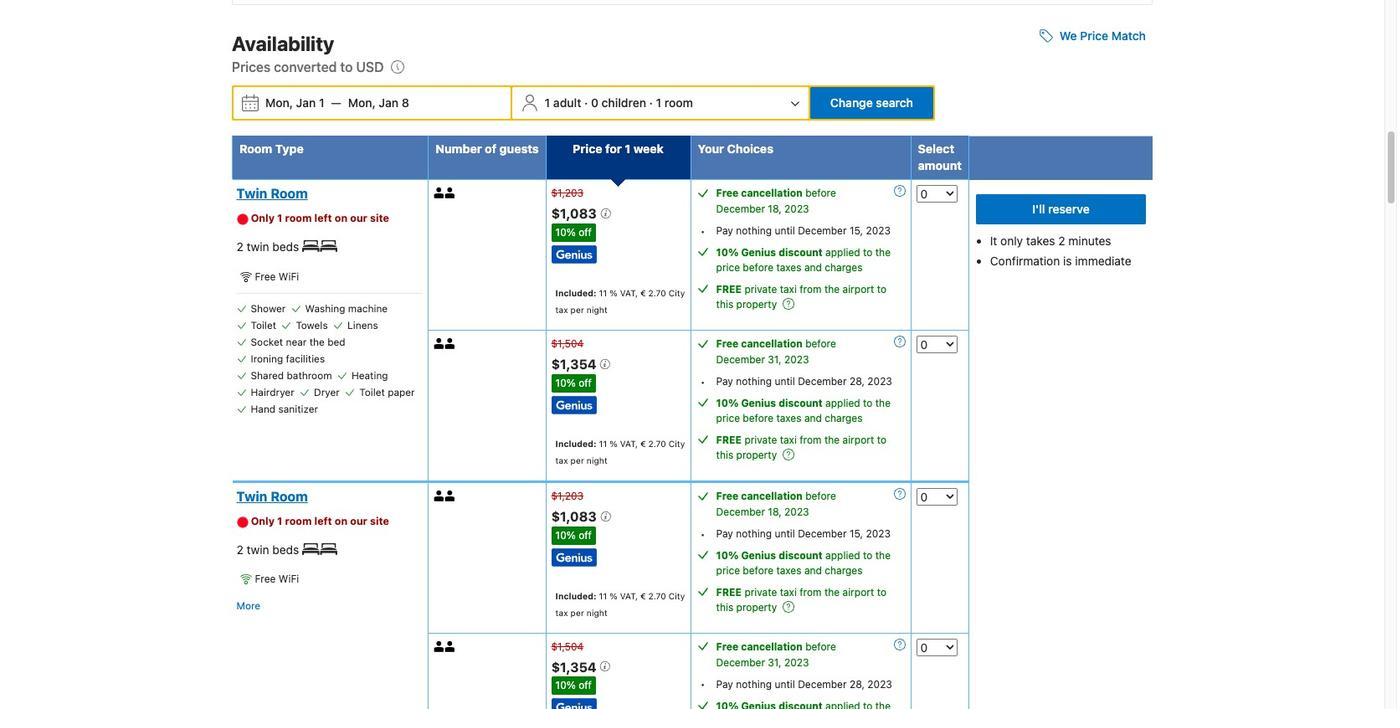 Task type: locate. For each thing, give the bounding box(es) containing it.
1 vertical spatial 2.70
[[648, 439, 666, 449]]

1 vertical spatial taxes
[[776, 412, 802, 425]]

1 twin from the top
[[247, 240, 269, 254]]

1 vertical spatial $1,203
[[551, 490, 584, 502]]

2 vertical spatial per
[[571, 607, 584, 617]]

price left for
[[573, 142, 602, 156]]

free wifi
[[255, 270, 299, 283], [255, 573, 299, 586]]

select
[[918, 142, 954, 156]]

3 genius from the top
[[741, 549, 776, 562]]

3 and from the top
[[804, 564, 822, 577]]

1 vertical spatial private
[[745, 434, 777, 446]]

% for 2nd twin room link from the top of the page
[[610, 591, 618, 601]]

1 vertical spatial and
[[804, 412, 822, 425]]

2 from from the top
[[800, 434, 822, 446]]

10% off
[[555, 226, 592, 239], [555, 377, 592, 389], [555, 529, 592, 541], [555, 679, 592, 692]]

1 € from the top
[[640, 288, 646, 298]]

1 vertical spatial only
[[251, 515, 275, 527]]

per
[[571, 305, 584, 315], [571, 455, 584, 465], [571, 607, 584, 617]]

applied
[[826, 246, 860, 259], [826, 397, 860, 409], [826, 549, 860, 562]]

1 vertical spatial applied
[[826, 397, 860, 409]]

2 vertical spatial %
[[610, 591, 618, 601]]

free wifi up shower
[[255, 270, 299, 283]]

2 until from the top
[[775, 375, 795, 388]]

0 vertical spatial left
[[314, 212, 332, 225]]

airport
[[843, 283, 874, 296], [843, 434, 874, 446], [843, 586, 874, 598]]

1 vertical spatial 10% genius discount
[[716, 397, 823, 409]]

twin
[[247, 240, 269, 254], [247, 542, 269, 557]]

2 2 twin beds from the top
[[236, 542, 302, 557]]

twin for 2nd twin room link from the top of the page
[[236, 489, 267, 504]]

free for second twin room link from the bottom
[[716, 283, 742, 296]]

charges for 2nd twin room link from the top of the page more details on meals and payment options icon
[[825, 564, 863, 577]]

1 vertical spatial $1,354
[[551, 659, 600, 674]]

1 vertical spatial before december 18, 2023
[[716, 490, 836, 518]]

1 vertical spatial 31,
[[768, 656, 782, 668]]

0 vertical spatial beds
[[272, 240, 299, 254]]

2 vertical spatial applied
[[826, 549, 860, 562]]

1 twin room from the top
[[236, 186, 308, 201]]

2 10% genius discount from the top
[[716, 397, 823, 409]]

3 from from the top
[[800, 586, 822, 598]]

room
[[665, 96, 693, 110], [285, 212, 312, 225], [285, 515, 312, 527]]

2 vertical spatial and
[[804, 564, 822, 577]]

2 vertical spatial room
[[285, 515, 312, 527]]

free wifi for second twin room link from the bottom
[[255, 270, 299, 283]]

1 from from the top
[[800, 283, 822, 296]]

2 only from the top
[[251, 515, 275, 527]]

3 this from the top
[[716, 601, 734, 613]]

3 applied to the price before taxes and charges from the top
[[716, 549, 891, 577]]

free cancellation for second twin room link from the bottom's more details on meals and payment options icon
[[716, 187, 803, 200]]

1 vertical spatial charges
[[825, 412, 863, 425]]

$1,203 for 2nd twin room link from the top of the page
[[551, 490, 584, 502]]

0 vertical spatial on
[[335, 212, 348, 225]]

applied to the price before taxes and charges
[[716, 246, 891, 274], [716, 397, 891, 425], [716, 549, 891, 577]]

$1,354
[[551, 356, 600, 372], [551, 659, 600, 674]]

included: for 2nd 10% off. you're getting a reduced rate because this property is offering a discount.. element
[[555, 439, 597, 449]]

• for second more details on meals and payment options image
[[700, 678, 705, 691]]

11 % vat, € 2.70 city tax per night for 2nd twin room link from the top of the page
[[555, 591, 685, 617]]

2 vertical spatial this
[[716, 601, 734, 613]]

1 vertical spatial discount
[[779, 397, 823, 409]]

· left 0
[[584, 96, 588, 110]]

1 wifi from the top
[[279, 270, 299, 283]]

jan left "8"
[[379, 96, 399, 110]]

2 twin beds
[[236, 240, 302, 254], [236, 542, 302, 557]]

1 vertical spatial before december 31, 2023
[[716, 640, 836, 668]]

1 vertical spatial $1,083
[[551, 509, 600, 524]]

2 on from the top
[[335, 515, 348, 527]]

mon, jan 8 button
[[341, 88, 416, 118]]

0 vertical spatial $1,504
[[551, 337, 584, 350]]

3 nothing from the top
[[736, 527, 772, 540]]

number
[[436, 142, 482, 156]]

until
[[775, 225, 795, 237], [775, 375, 795, 388], [775, 527, 795, 540], [775, 678, 795, 690]]

occupancy image
[[434, 188, 445, 199], [445, 188, 456, 199], [434, 338, 445, 349], [434, 490, 445, 501], [445, 490, 456, 501], [445, 641, 456, 652]]

taxi
[[780, 283, 797, 296], [780, 434, 797, 446], [780, 586, 797, 598]]

2 pay nothing until december 15, 2023 from the top
[[716, 527, 891, 540]]

3 • from the top
[[700, 528, 705, 541]]

2 vertical spatial included:
[[555, 591, 597, 601]]

wifi for 2nd twin room link from the top of the page
[[279, 573, 299, 586]]

1 vertical spatial site
[[370, 515, 389, 527]]

we price match
[[1060, 29, 1146, 43]]

1 vertical spatial €
[[640, 439, 646, 449]]

room type
[[239, 142, 304, 156]]

0 vertical spatial and
[[804, 262, 822, 274]]

1 vertical spatial pay nothing until december 15, 2023
[[716, 527, 891, 540]]

mon, jan 1 button
[[259, 88, 331, 118]]

the
[[875, 246, 891, 259], [824, 283, 840, 296], [309, 336, 325, 348], [875, 397, 891, 409], [824, 434, 840, 446], [875, 549, 891, 562], [824, 586, 840, 598]]

2 inside it only takes 2 minutes confirmation is immediate
[[1058, 234, 1065, 248]]

included: for first 10% off. you're getting a reduced rate because this property is offering a discount.. element
[[555, 288, 597, 298]]

twin room link
[[236, 185, 419, 202], [236, 488, 419, 505]]

0 vertical spatial pay nothing until december 15, 2023
[[716, 225, 891, 237]]

1 $1,083 from the top
[[551, 206, 600, 221]]

applied for first more details on meals and payment options image from the top
[[826, 397, 860, 409]]

left
[[314, 212, 332, 225], [314, 515, 332, 527]]

0 vertical spatial occupancy image
[[445, 338, 456, 349]]

more details on meals and payment options image for 2nd twin room link from the top of the page
[[894, 488, 905, 500]]

0 vertical spatial applied
[[826, 246, 860, 259]]

0 vertical spatial 2.70
[[648, 288, 666, 298]]

1 vertical spatial left
[[314, 515, 332, 527]]

this for second twin room link from the bottom's more details on meals and payment options icon
[[716, 298, 734, 311]]

2 vertical spatial 10% genius discount
[[716, 549, 823, 562]]

vat,
[[620, 288, 638, 298], [620, 439, 638, 449], [620, 591, 638, 601]]

beds for 2nd twin room link from the top of the page
[[272, 542, 299, 557]]

confirmation
[[990, 254, 1060, 268]]

1 $1,504 from the top
[[551, 337, 584, 350]]

2 vertical spatial applied to the price before taxes and charges
[[716, 549, 891, 577]]

free
[[716, 187, 739, 200], [255, 270, 276, 283], [716, 337, 739, 350], [716, 490, 739, 502], [255, 573, 276, 586], [716, 640, 739, 653]]

applied for second twin room link from the bottom's more details on meals and payment options icon
[[826, 246, 860, 259]]

0 vertical spatial tax
[[555, 305, 568, 315]]

price right we
[[1080, 29, 1108, 43]]

1 free wifi from the top
[[255, 270, 299, 283]]

pay nothing until december 28, 2023
[[716, 375, 892, 388], [716, 678, 892, 690]]

nothing for 2nd twin room link from the top of the page more details on meals and payment options icon
[[736, 527, 772, 540]]

converted
[[274, 60, 337, 75]]

3 taxes from the top
[[776, 564, 802, 577]]

0 vertical spatial room
[[665, 96, 693, 110]]

1 18, from the top
[[768, 203, 782, 216]]

2 vertical spatial from
[[800, 586, 822, 598]]

toilet down heating
[[359, 386, 385, 399]]

1 and from the top
[[804, 262, 822, 274]]

1
[[319, 96, 325, 110], [545, 96, 550, 110], [656, 96, 662, 110], [625, 142, 631, 156], [277, 212, 282, 225], [277, 515, 282, 527]]

more
[[236, 600, 260, 612]]

0 vertical spatial only
[[251, 212, 275, 225]]

private for first more details on meals and payment options image from the top
[[745, 434, 777, 446]]

3 night from the top
[[587, 607, 608, 617]]

private taxi from the airport to this property
[[716, 283, 887, 311], [716, 434, 887, 461], [716, 586, 887, 613]]

2 more details on meals and payment options image from the top
[[894, 488, 905, 500]]

pay nothing until december 28, 2023 for second more details on meals and payment options image
[[716, 678, 892, 690]]

1 horizontal spatial jan
[[379, 96, 399, 110]]

3 11 from the top
[[599, 591, 607, 601]]

night for second twin room link from the bottom
[[587, 305, 608, 315]]

more details on meals and payment options image
[[894, 336, 905, 348], [894, 638, 905, 650]]

toilet up socket at top
[[251, 319, 276, 332]]

takes
[[1026, 234, 1055, 248]]

0 vertical spatial €
[[640, 288, 646, 298]]

1 price from the top
[[716, 262, 740, 274]]

discount for second twin room link from the bottom's more details on meals and payment options icon
[[779, 246, 823, 259]]

2 property from the top
[[736, 449, 777, 461]]

28, for second more details on meals and payment options image
[[850, 678, 865, 690]]

1 vertical spatial free wifi
[[255, 573, 299, 586]]

1 applied from the top
[[826, 246, 860, 259]]

genius
[[741, 246, 776, 259], [741, 397, 776, 409], [741, 549, 776, 562]]

1 private from the top
[[745, 283, 777, 296]]

our
[[350, 212, 367, 225], [350, 515, 367, 527]]

mon,
[[265, 96, 293, 110], [348, 96, 376, 110]]

2 only 1 room left on our site from the top
[[251, 515, 389, 527]]

left for 2nd twin room link from the top of the page
[[314, 515, 332, 527]]

3 discount from the top
[[779, 549, 823, 562]]

· right children
[[649, 96, 653, 110]]

1 vertical spatial $1,504
[[551, 640, 584, 653]]

beds for second twin room link from the bottom
[[272, 240, 299, 254]]

2 free cancellation from the top
[[716, 337, 803, 350]]

before december 18, 2023
[[716, 187, 836, 216], [716, 490, 836, 518]]

1 vertical spatial our
[[350, 515, 367, 527]]

included:
[[555, 288, 597, 298], [555, 439, 597, 449], [555, 591, 597, 601]]

genius for second twin room link from the bottom's more details on meals and payment options icon
[[741, 246, 776, 259]]

price
[[1080, 29, 1108, 43], [573, 142, 602, 156]]

1 vertical spatial toilet
[[359, 386, 385, 399]]

2 for second twin room link from the bottom
[[236, 240, 243, 254]]

1 28, from the top
[[850, 375, 865, 388]]

1 vertical spatial 11 % vat, € 2.70 city tax per night
[[555, 439, 685, 465]]

0 vertical spatial before december 18, 2023
[[716, 187, 836, 216]]

11 % vat, € 2.70 city tax per night for second twin room link from the bottom
[[555, 288, 685, 315]]

0 vertical spatial toilet
[[251, 319, 276, 332]]

11 % vat, € 2.70 city tax per night
[[555, 288, 685, 315], [555, 439, 685, 465], [555, 591, 685, 617]]

1 included: from the top
[[555, 288, 597, 298]]

2
[[1058, 234, 1065, 248], [236, 240, 243, 254], [236, 542, 243, 557]]

1 charges from the top
[[825, 262, 863, 274]]

change search
[[830, 96, 913, 110]]

1 twin from the top
[[236, 186, 267, 201]]

0 vertical spatial 18,
[[768, 203, 782, 216]]

room for second twin room link from the bottom
[[271, 186, 308, 201]]

1 pay nothing until december 15, 2023 from the top
[[716, 225, 891, 237]]

on for 2nd twin room link from the top of the page
[[335, 515, 348, 527]]

31, for second more details on meals and payment options image
[[768, 656, 782, 668]]

2 wifi from the top
[[279, 573, 299, 586]]

only 1 room left on our site for second twin room link from the bottom
[[251, 212, 389, 225]]

vat, for second twin room link from the bottom
[[620, 288, 638, 298]]

1 vertical spatial more details on meals and payment options image
[[894, 488, 905, 500]]

4 until from the top
[[775, 678, 795, 690]]

and
[[804, 262, 822, 274], [804, 412, 822, 425], [804, 564, 822, 577]]

availability
[[232, 32, 334, 56]]

more details on meals and payment options image for second twin room link from the bottom
[[894, 185, 905, 197]]

2 vertical spatial taxes
[[776, 564, 802, 577]]

2 twin from the top
[[236, 489, 267, 504]]

1 11 % vat, € 2.70 city tax per night from the top
[[555, 288, 685, 315]]

3 tax from the top
[[555, 607, 568, 617]]

free wifi up more
[[255, 573, 299, 586]]

0 horizontal spatial ·
[[584, 96, 588, 110]]

room for 2nd twin room link from the top of the page
[[285, 515, 312, 527]]

price for second twin room link from the bottom's more details on meals and payment options icon
[[716, 262, 740, 274]]

4 nothing from the top
[[736, 678, 772, 690]]

2 10% off. you're getting a reduced rate because this property is offering a discount.. element from the top
[[551, 374, 596, 392]]

cancellation
[[741, 187, 803, 200], [741, 337, 803, 350], [741, 490, 803, 502], [741, 640, 803, 653]]

0 vertical spatial %
[[610, 288, 618, 298]]

3 charges from the top
[[825, 564, 863, 577]]

1 per from the top
[[571, 305, 584, 315]]

until for first more details on meals and payment options image from the top
[[775, 375, 795, 388]]

twin up more
[[247, 542, 269, 557]]

city
[[669, 288, 685, 298], [669, 439, 685, 449], [669, 591, 685, 601]]

$1,083
[[551, 206, 600, 221], [551, 509, 600, 524]]

0 vertical spatial city
[[669, 288, 685, 298]]

0 vertical spatial night
[[587, 305, 608, 315]]

charges
[[825, 262, 863, 274], [825, 412, 863, 425], [825, 564, 863, 577]]

2 applied to the price before taxes and charges from the top
[[716, 397, 891, 425]]

jan left —
[[296, 96, 316, 110]]

0 vertical spatial 11
[[599, 288, 607, 298]]

1 airport from the top
[[843, 283, 874, 296]]

0 vertical spatial private taxi from the airport to this property
[[716, 283, 887, 311]]

airport for 2nd twin room link from the top of the page
[[843, 586, 874, 598]]

genius for first more details on meals and payment options image from the top
[[741, 397, 776, 409]]

2 twin beds up shower
[[236, 240, 302, 254]]

31,
[[768, 353, 782, 366], [768, 656, 782, 668]]

1 until from the top
[[775, 225, 795, 237]]

2 vertical spatial airport
[[843, 586, 874, 598]]

2 vertical spatial discount
[[779, 549, 823, 562]]

2 charges from the top
[[825, 412, 863, 425]]

2.70
[[648, 288, 666, 298], [648, 439, 666, 449], [648, 591, 666, 601]]

from for first more details on meals and payment options image from the top
[[800, 434, 822, 446]]

11 for 2nd twin room link from the top of the page
[[599, 591, 607, 601]]

change search button
[[810, 87, 933, 119]]

2 vertical spatial charges
[[825, 564, 863, 577]]

1 pay nothing until december 28, 2023 from the top
[[716, 375, 892, 388]]

2023
[[784, 203, 809, 216], [866, 225, 891, 237], [784, 353, 809, 366], [868, 375, 892, 388], [784, 506, 809, 518], [866, 527, 891, 540], [784, 656, 809, 668], [868, 678, 892, 690]]

2.70 for second twin room link from the bottom
[[648, 288, 666, 298]]

•
[[700, 225, 705, 238], [700, 376, 705, 388], [700, 528, 705, 541], [700, 678, 705, 691]]

3 free from the top
[[716, 586, 742, 598]]

11
[[599, 288, 607, 298], [599, 439, 607, 449], [599, 591, 607, 601]]

taxes for 2nd twin room link from the top of the page
[[776, 564, 802, 577]]

from
[[800, 283, 822, 296], [800, 434, 822, 446], [800, 586, 822, 598]]

1 free from the top
[[716, 283, 742, 296]]

2 free wifi from the top
[[255, 573, 299, 586]]

toilet
[[251, 319, 276, 332], [359, 386, 385, 399]]

1 taxes from the top
[[776, 262, 802, 274]]

2 free from the top
[[716, 434, 742, 446]]

• for second twin room link from the bottom's more details on meals and payment options icon
[[700, 225, 705, 238]]

twin for second twin room link from the bottom
[[236, 186, 267, 201]]

vat, for 2nd twin room link from the top of the page
[[620, 591, 638, 601]]

before
[[805, 187, 836, 200], [743, 262, 774, 274], [805, 337, 836, 350], [743, 412, 774, 425], [805, 490, 836, 502], [743, 564, 774, 577], [805, 640, 836, 653]]

0 vertical spatial property
[[736, 298, 777, 311]]

0 vertical spatial taxi
[[780, 283, 797, 296]]

shared bathroom
[[251, 369, 332, 382]]

1 taxi from the top
[[780, 283, 797, 296]]

3 private taxi from the airport to this property from the top
[[716, 586, 887, 613]]

0 vertical spatial discount
[[779, 246, 823, 259]]

private
[[745, 283, 777, 296], [745, 434, 777, 446], [745, 586, 777, 598]]

discount for 2nd twin room link from the top of the page more details on meals and payment options icon
[[779, 549, 823, 562]]

more details on meals and payment options image
[[894, 185, 905, 197], [894, 488, 905, 500]]

28,
[[850, 375, 865, 388], [850, 678, 865, 690]]

2 vertical spatial vat,
[[620, 591, 638, 601]]

1 vertical spatial occupancy image
[[434, 641, 445, 652]]

applied to the price before taxes and charges for second twin room link from the bottom's more details on meals and payment options icon
[[716, 246, 891, 274]]

3 per from the top
[[571, 607, 584, 617]]

0 vertical spatial private
[[745, 283, 777, 296]]

0 vertical spatial free
[[716, 283, 742, 296]]

1 mon, from the left
[[265, 96, 293, 110]]

mon, right —
[[348, 96, 376, 110]]

on
[[335, 212, 348, 225], [335, 515, 348, 527]]

3 included: from the top
[[555, 591, 597, 601]]

1 vertical spatial vat,
[[620, 439, 638, 449]]

1 vertical spatial genius
[[741, 397, 776, 409]]

1 property from the top
[[736, 298, 777, 311]]

off
[[579, 226, 592, 239], [579, 377, 592, 389], [579, 529, 592, 541], [579, 679, 592, 692]]

only for second twin room link from the bottom
[[251, 212, 275, 225]]

1 free cancellation from the top
[[716, 187, 803, 200]]

beds
[[272, 240, 299, 254], [272, 542, 299, 557]]

applied to the price before taxes and charges for 2nd twin room link from the top of the page more details on meals and payment options icon
[[716, 549, 891, 577]]

3 € from the top
[[640, 591, 646, 601]]

1 vertical spatial beds
[[272, 542, 299, 557]]

0 vertical spatial 10% genius discount
[[716, 246, 823, 259]]

1 31, from the top
[[768, 353, 782, 366]]

nothing for second twin room link from the bottom's more details on meals and payment options icon
[[736, 225, 772, 237]]

0 vertical spatial only 1 room left on our site
[[251, 212, 389, 225]]

2 vertical spatial price
[[716, 564, 740, 577]]

0 vertical spatial twin
[[247, 240, 269, 254]]

twin for second twin room link from the bottom
[[247, 240, 269, 254]]

0 vertical spatial 11 % vat, € 2.70 city tax per night
[[555, 288, 685, 315]]

4 free cancellation from the top
[[716, 640, 803, 653]]

0 vertical spatial this
[[716, 298, 734, 311]]

10% off. you're getting a reduced rate because this property is offering a discount.. element
[[551, 224, 596, 242], [551, 374, 596, 392], [551, 526, 596, 545], [551, 677, 596, 695]]

genius for 2nd twin room link from the top of the page more details on meals and payment options icon
[[741, 549, 776, 562]]

pay
[[716, 225, 733, 237], [716, 375, 733, 388], [716, 527, 733, 540], [716, 678, 733, 690]]

10%
[[555, 226, 576, 239], [716, 246, 739, 259], [555, 377, 576, 389], [716, 397, 739, 409], [555, 529, 576, 541], [716, 549, 739, 562], [555, 679, 576, 692]]

2 city from the top
[[669, 439, 685, 449]]

1 vertical spatial only 1 room left on our site
[[251, 515, 389, 527]]

1 vertical spatial tax
[[555, 455, 568, 465]]

free
[[716, 283, 742, 296], [716, 434, 742, 446], [716, 586, 742, 598]]

2 $1,083 from the top
[[551, 509, 600, 524]]

1 horizontal spatial toilet
[[359, 386, 385, 399]]

2 vertical spatial taxi
[[780, 586, 797, 598]]

2 twin beds up more
[[236, 542, 302, 557]]

price inside dropdown button
[[1080, 29, 1108, 43]]

0 vertical spatial site
[[370, 212, 389, 225]]

2 twin from the top
[[247, 542, 269, 557]]

1 more details on meals and payment options image from the top
[[894, 336, 905, 348]]

1 horizontal spatial mon,
[[348, 96, 376, 110]]

property
[[736, 298, 777, 311], [736, 449, 777, 461], [736, 601, 777, 613]]

1 vertical spatial from
[[800, 434, 822, 446]]

0 vertical spatial our
[[350, 212, 367, 225]]

per for second twin room link from the bottom
[[571, 305, 584, 315]]

private taxi from the airport to this property for second twin room link from the bottom
[[716, 283, 887, 311]]

discount for first more details on meals and payment options image from the top
[[779, 397, 823, 409]]

1 vertical spatial 18,
[[768, 506, 782, 518]]

tax
[[555, 305, 568, 315], [555, 455, 568, 465], [555, 607, 568, 617]]

socket
[[251, 336, 283, 348]]

we
[[1060, 29, 1077, 43]]

mon, down converted
[[265, 96, 293, 110]]

nothing
[[736, 225, 772, 237], [736, 375, 772, 388], [736, 527, 772, 540], [736, 678, 772, 690]]

3 2.70 from the top
[[648, 591, 666, 601]]

·
[[584, 96, 588, 110], [649, 96, 653, 110]]

2 vertical spatial 11 % vat, € 2.70 city tax per night
[[555, 591, 685, 617]]

1 vertical spatial room
[[285, 212, 312, 225]]

free wifi for 2nd twin room link from the top of the page
[[255, 573, 299, 586]]

0 vertical spatial price
[[1080, 29, 1108, 43]]

1 tax from the top
[[555, 305, 568, 315]]

3 price from the top
[[716, 564, 740, 577]]

1 vertical spatial room
[[271, 186, 308, 201]]

2 twin beds for second twin room link from the bottom
[[236, 240, 302, 254]]

price for 2nd twin room link from the top of the page more details on meals and payment options icon
[[716, 564, 740, 577]]

0 vertical spatial per
[[571, 305, 584, 315]]

applied for 2nd twin room link from the top of the page more details on meals and payment options icon
[[826, 549, 860, 562]]

2 site from the top
[[370, 515, 389, 527]]

0 vertical spatial more details on meals and payment options image
[[894, 336, 905, 348]]

1 vertical spatial per
[[571, 455, 584, 465]]

28, for first more details on meals and payment options image from the top
[[850, 375, 865, 388]]

2 our from the top
[[350, 515, 367, 527]]

charges for first more details on meals and payment options image from the top
[[825, 412, 863, 425]]

site
[[370, 212, 389, 225], [370, 515, 389, 527]]

1 vertical spatial 28,
[[850, 678, 865, 690]]

$1,504
[[551, 337, 584, 350], [551, 640, 584, 653]]

occupancy image
[[445, 338, 456, 349], [434, 641, 445, 652]]

2 twin room link from the top
[[236, 488, 419, 505]]

18, for 2nd twin room link from the top of the page more details on meals and payment options icon
[[768, 506, 782, 518]]

until for second twin room link from the bottom's more details on meals and payment options icon
[[775, 225, 795, 237]]

0 horizontal spatial toilet
[[251, 319, 276, 332]]

is
[[1063, 254, 1072, 268]]

%
[[610, 288, 618, 298], [610, 439, 618, 449], [610, 591, 618, 601]]

2 airport from the top
[[843, 434, 874, 446]]

this
[[716, 298, 734, 311], [716, 449, 734, 461], [716, 601, 734, 613]]

1 nothing from the top
[[736, 225, 772, 237]]

hand
[[251, 403, 276, 415]]

twin up shower
[[247, 240, 269, 254]]

2 nothing from the top
[[736, 375, 772, 388]]

1 vertical spatial property
[[736, 449, 777, 461]]

0 vertical spatial $1,354
[[551, 356, 600, 372]]

per for 2nd twin room link from the top of the page
[[571, 607, 584, 617]]

1 on from the top
[[335, 212, 348, 225]]

0 vertical spatial free wifi
[[255, 270, 299, 283]]

only 1 room left on our site
[[251, 212, 389, 225], [251, 515, 389, 527]]

1 vertical spatial twin room link
[[236, 488, 419, 505]]

• for 2nd twin room link from the top of the page more details on meals and payment options icon
[[700, 528, 705, 541]]



Task type: vqa. For each thing, say whether or not it's contained in the screenshot.
third GENIUS from the bottom
yes



Task type: describe. For each thing, give the bounding box(es) containing it.
number of guests
[[436, 142, 539, 156]]

3 off from the top
[[579, 529, 592, 541]]

$1,083 for 2nd twin room link from the top of the page
[[551, 509, 600, 524]]

$1,083 for second twin room link from the bottom
[[551, 206, 600, 221]]

1 15, from the top
[[850, 225, 863, 237]]

hand sanitizer
[[251, 403, 318, 415]]

• for first more details on meals and payment options image from the top
[[700, 376, 705, 388]]

i'll reserve button
[[976, 195, 1146, 225]]

2 before december 18, 2023 from the top
[[716, 490, 836, 518]]

2 jan from the left
[[379, 96, 399, 110]]

4 cancellation from the top
[[741, 640, 803, 653]]

2 for 2nd twin room link from the top of the page
[[236, 542, 243, 557]]

free for 2nd twin room link from the top of the page
[[716, 586, 742, 598]]

usd
[[356, 60, 384, 75]]

2 mon, from the left
[[348, 96, 376, 110]]

pay nothing until december 15, 2023 for second twin room link from the bottom's more details on meals and payment options icon
[[716, 225, 891, 237]]

adult
[[553, 96, 581, 110]]

site for second twin room link from the bottom
[[370, 212, 389, 225]]

free cancellation for 2nd twin room link from the top of the page more details on meals and payment options icon
[[716, 490, 803, 502]]

of
[[485, 142, 497, 156]]

for
[[605, 142, 622, 156]]

1 · from the left
[[584, 96, 588, 110]]

2 twin room from the top
[[236, 489, 308, 504]]

shared
[[251, 369, 284, 382]]

room for 2nd twin room link from the top of the page
[[271, 489, 308, 504]]

2.70 for 2nd twin room link from the top of the page
[[648, 591, 666, 601]]

2 % from the top
[[610, 439, 618, 449]]

only for 2nd twin room link from the top of the page
[[251, 515, 275, 527]]

1 twin room link from the top
[[236, 185, 419, 202]]

minutes
[[1069, 234, 1111, 248]]

free cancellation for first more details on meals and payment options image from the top
[[716, 337, 803, 350]]

from for 2nd twin room link from the top of the page more details on meals and payment options icon
[[800, 586, 822, 598]]

our for 2nd twin room link from the top of the page
[[350, 515, 367, 527]]

property for first more details on meals and payment options image from the top
[[736, 449, 777, 461]]

i'll reserve
[[1032, 202, 1090, 216]]

2 10% off from the top
[[555, 377, 592, 389]]

this for first more details on meals and payment options image from the top
[[716, 449, 734, 461]]

1 before december 31, 2023 from the top
[[716, 337, 836, 366]]

% for second twin room link from the bottom
[[610, 288, 618, 298]]

prices converted to usd
[[232, 60, 384, 75]]

toilet for toilet
[[251, 319, 276, 332]]

change
[[830, 96, 873, 110]]

1 10% off. you're getting a reduced rate because this property is offering a discount.. element from the top
[[551, 224, 596, 242]]

machine
[[348, 302, 388, 315]]

city for 2nd twin room link from the top of the page more details on meals and payment options icon
[[669, 591, 685, 601]]

immediate
[[1075, 254, 1132, 268]]

3 pay from the top
[[716, 527, 733, 540]]

11 for second twin room link from the bottom
[[599, 288, 607, 298]]

2 2.70 from the top
[[648, 439, 666, 449]]

1 before december 18, 2023 from the top
[[716, 187, 836, 216]]

near
[[286, 336, 307, 348]]

washing
[[305, 302, 345, 315]]

hairdryer
[[251, 386, 294, 399]]

2 and from the top
[[804, 412, 822, 425]]

taxes for second twin room link from the bottom
[[776, 262, 802, 274]]

1 off from the top
[[579, 226, 592, 239]]

sanitizer
[[278, 403, 318, 415]]

towels
[[296, 319, 328, 332]]

ironing
[[251, 352, 283, 365]]

paper
[[388, 386, 415, 399]]

31, for first more details on meals and payment options image from the top
[[768, 353, 782, 366]]

4 off from the top
[[579, 679, 592, 692]]

socket near the bed
[[251, 336, 345, 348]]

3 10% off from the top
[[555, 529, 592, 541]]

2 per from the top
[[571, 455, 584, 465]]

search
[[876, 96, 913, 110]]

2 · from the left
[[649, 96, 653, 110]]

3 10% off. you're getting a reduced rate because this property is offering a discount.. element from the top
[[551, 526, 596, 545]]

2 $1,354 from the top
[[551, 659, 600, 674]]

included: for third 10% off. you're getting a reduced rate because this property is offering a discount.. element from the top
[[555, 591, 597, 601]]

nothing for first more details on meals and payment options image from the top
[[736, 375, 772, 388]]

2 15, from the top
[[850, 527, 863, 540]]

1 $1,354 from the top
[[551, 356, 600, 372]]

washing machine
[[305, 302, 388, 315]]

room for second twin room link from the bottom
[[285, 212, 312, 225]]

0 horizontal spatial price
[[573, 142, 602, 156]]

1 jan from the left
[[296, 96, 316, 110]]

select amount
[[918, 142, 962, 173]]

property for 2nd twin room link from the top of the page more details on meals and payment options icon
[[736, 601, 777, 613]]

children
[[602, 96, 646, 110]]

private for second twin room link from the bottom's more details on meals and payment options icon
[[745, 283, 777, 296]]

4 pay from the top
[[716, 678, 733, 690]]

4 10% off from the top
[[555, 679, 592, 692]]

2 11 % vat, € 2.70 city tax per night from the top
[[555, 439, 685, 465]]

2 $1,504 from the top
[[551, 640, 584, 653]]

our for second twin room link from the bottom
[[350, 212, 367, 225]]

2 private taxi from the airport to this property from the top
[[716, 434, 887, 461]]

1 adult · 0 children · 1 room
[[545, 96, 693, 110]]

pay nothing until december 28, 2023 for first more details on meals and payment options image from the top
[[716, 375, 892, 388]]

8
[[402, 96, 409, 110]]

4 10% off. you're getting a reduced rate because this property is offering a discount.. element from the top
[[551, 677, 596, 695]]

2 11 from the top
[[599, 439, 607, 449]]

prices
[[232, 60, 271, 75]]

amount
[[918, 159, 962, 173]]

until for second more details on meals and payment options image
[[775, 678, 795, 690]]

and for 2nd twin room link from the top of the page
[[804, 564, 822, 577]]

0 vertical spatial room
[[239, 142, 272, 156]]

facilities
[[286, 352, 325, 365]]

applied to the price before taxes and charges for first more details on meals and payment options image from the top
[[716, 397, 891, 425]]

0
[[591, 96, 599, 110]]

1 10% off from the top
[[555, 226, 592, 239]]

2 € from the top
[[640, 439, 646, 449]]

2 off from the top
[[579, 377, 592, 389]]

€ for second twin room link from the bottom
[[640, 288, 646, 298]]

and for second twin room link from the bottom
[[804, 262, 822, 274]]

toilet for toilet paper
[[359, 386, 385, 399]]

1 pay from the top
[[716, 225, 733, 237]]

left for second twin room link from the bottom
[[314, 212, 332, 225]]

€ for 2nd twin room link from the top of the page
[[640, 591, 646, 601]]

—
[[331, 96, 341, 110]]

toilet paper
[[359, 386, 415, 399]]

choices
[[727, 142, 774, 156]]

bathroom
[[287, 369, 332, 382]]

we price match button
[[1033, 21, 1153, 51]]

city for second twin room link from the bottom's more details on meals and payment options icon
[[669, 288, 685, 298]]

type
[[275, 142, 304, 156]]

it
[[990, 234, 997, 248]]

10% genius discount for 2nd twin room link from the top of the page
[[716, 549, 823, 562]]

shower
[[251, 302, 286, 315]]

on for second twin room link from the bottom
[[335, 212, 348, 225]]

2 tax from the top
[[555, 455, 568, 465]]

twin for 2nd twin room link from the top of the page
[[247, 542, 269, 557]]

3 cancellation from the top
[[741, 490, 803, 502]]

2 pay from the top
[[716, 375, 733, 388]]

1 adult · 0 children · 1 room button
[[514, 87, 807, 119]]

3 taxi from the top
[[780, 586, 797, 598]]

2 twin beds for 2nd twin room link from the top of the page
[[236, 542, 302, 557]]

2 cancellation from the top
[[741, 337, 803, 350]]

your
[[698, 142, 724, 156]]

2 more details on meals and payment options image from the top
[[894, 638, 905, 650]]

2 taxes from the top
[[776, 412, 802, 425]]

bed
[[327, 336, 345, 348]]

guests
[[500, 142, 539, 156]]

dryer
[[314, 386, 340, 399]]

10% genius discount for second twin room link from the bottom
[[716, 246, 823, 259]]

linens
[[347, 319, 378, 332]]

heating
[[352, 369, 388, 382]]

night for 2nd twin room link from the top of the page
[[587, 607, 608, 617]]

week
[[634, 142, 664, 156]]

mon, jan 1 — mon, jan 8
[[265, 96, 409, 110]]

more link
[[236, 598, 260, 615]]

nothing for second more details on meals and payment options image
[[736, 678, 772, 690]]

2 night from the top
[[587, 455, 608, 465]]

charges for second twin room link from the bottom's more details on meals and payment options icon
[[825, 262, 863, 274]]

match
[[1111, 29, 1146, 43]]

until for 2nd twin room link from the top of the page more details on meals and payment options icon
[[775, 527, 795, 540]]

price for 1 week
[[573, 142, 664, 156]]

18, for second twin room link from the bottom's more details on meals and payment options icon
[[768, 203, 782, 216]]

only
[[1000, 234, 1023, 248]]

from for second twin room link from the bottom's more details on meals and payment options icon
[[800, 283, 822, 296]]

room inside dropdown button
[[665, 96, 693, 110]]

2 before december 31, 2023 from the top
[[716, 640, 836, 668]]

2 taxi from the top
[[780, 434, 797, 446]]

airport for second twin room link from the bottom
[[843, 283, 874, 296]]

2 vat, from the top
[[620, 439, 638, 449]]

property for second twin room link from the bottom's more details on meals and payment options icon
[[736, 298, 777, 311]]

your choices
[[698, 142, 774, 156]]

ironing facilities
[[251, 352, 325, 365]]

private for 2nd twin room link from the top of the page more details on meals and payment options icon
[[745, 586, 777, 598]]

$1,203 for second twin room link from the bottom
[[551, 187, 584, 200]]

it only takes 2 minutes confirmation is immediate
[[990, 234, 1132, 268]]

1 cancellation from the top
[[741, 187, 803, 200]]

price for first more details on meals and payment options image from the top
[[716, 412, 740, 425]]

this for 2nd twin room link from the top of the page more details on meals and payment options icon
[[716, 601, 734, 613]]



